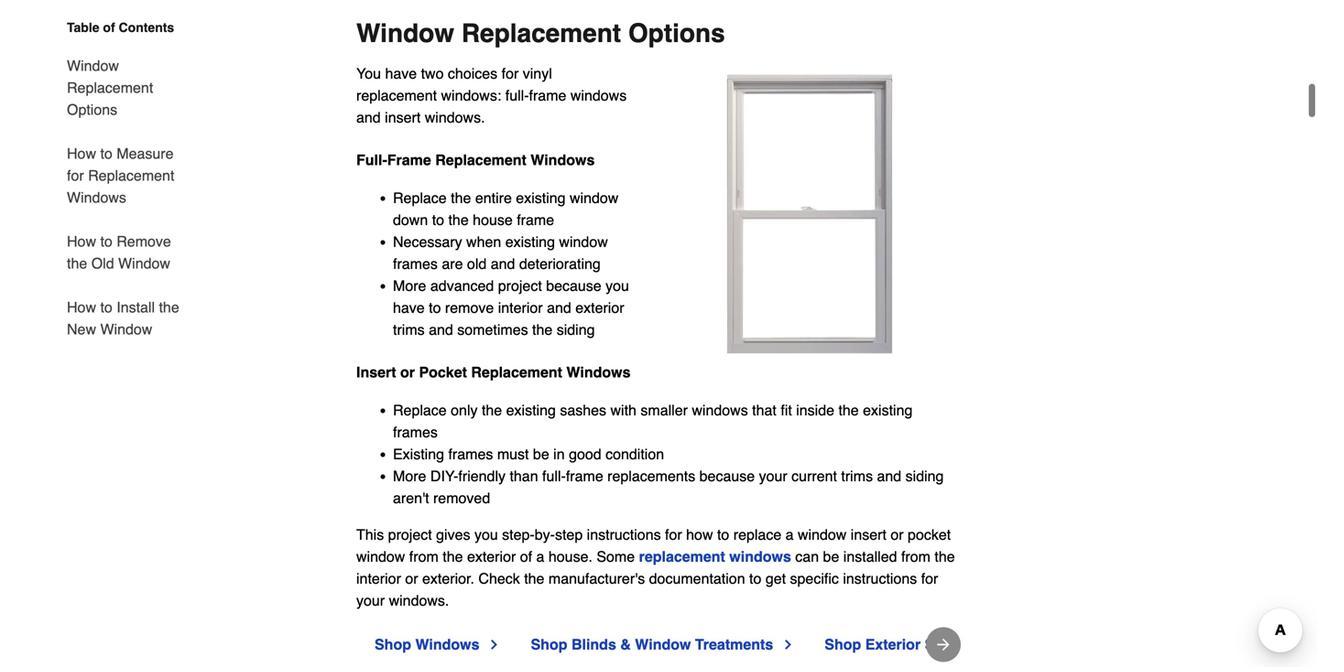 Task type: locate. For each thing, give the bounding box(es) containing it.
interior
[[498, 299, 543, 316], [356, 570, 401, 587]]

shop windows link
[[375, 634, 501, 656]]

frames
[[393, 255, 438, 272], [393, 424, 438, 441], [448, 446, 493, 463]]

2 from from the left
[[901, 548, 931, 565]]

shop windows
[[375, 636, 479, 653]]

options inside table of contents 'element'
[[67, 101, 117, 118]]

2 horizontal spatial shop
[[825, 636, 861, 653]]

0 vertical spatial window replacement options
[[356, 19, 725, 48]]

3 how from the top
[[67, 299, 96, 316]]

project inside replace the entire existing window down to the house frame necessary when existing window frames are old and deteriorating more advanced project because you have to remove interior and exterior trims and sometimes the siding
[[498, 277, 542, 294]]

a down by-
[[536, 548, 544, 565]]

window inside how to remove the old window
[[118, 255, 170, 272]]

replacement down the measure
[[88, 167, 174, 184]]

your
[[759, 468, 787, 485], [356, 592, 385, 609]]

replace inside replace only the existing sashes with smaller windows that fit inside the existing frames existing frames must be in good condition more diy-friendly than full-frame replacements because your current trims and siding aren't removed
[[393, 402, 447, 419]]

you
[[356, 65, 381, 82]]

more
[[393, 277, 426, 294], [393, 468, 426, 485]]

when
[[466, 233, 501, 250]]

replacement inside how to measure for replacement windows
[[88, 167, 174, 184]]

0 vertical spatial full-
[[505, 87, 529, 104]]

1 vertical spatial or
[[891, 526, 904, 543]]

2 vertical spatial or
[[405, 570, 418, 587]]

1 vertical spatial exterior
[[467, 548, 516, 565]]

1 vertical spatial be
[[823, 548, 839, 565]]

your down this
[[356, 592, 385, 609]]

the right inside
[[838, 402, 859, 419]]

be
[[533, 446, 549, 463], [823, 548, 839, 565]]

frame for house
[[517, 211, 554, 228]]

1 vertical spatial because
[[699, 468, 755, 485]]

siding up pocket
[[906, 468, 944, 485]]

have left remove
[[393, 299, 425, 316]]

removed
[[433, 490, 490, 507]]

how
[[67, 145, 96, 162], [67, 233, 96, 250], [67, 299, 96, 316]]

or left pocket
[[891, 526, 904, 543]]

window
[[570, 189, 619, 206], [559, 233, 608, 250], [798, 526, 847, 543], [356, 548, 405, 565]]

two
[[421, 65, 444, 82]]

1 horizontal spatial full-
[[542, 468, 566, 485]]

1 vertical spatial windows.
[[389, 592, 449, 609]]

1 horizontal spatial because
[[699, 468, 755, 485]]

and
[[356, 109, 381, 126], [491, 255, 515, 272], [547, 299, 571, 316], [429, 321, 453, 338], [877, 468, 901, 485]]

frame
[[387, 151, 431, 168]]

to left 'get'
[[749, 570, 761, 587]]

be inside replace only the existing sashes with smaller windows that fit inside the existing frames existing frames must be in good condition more diy-friendly than full-frame replacements because your current trims and siding aren't removed
[[533, 446, 549, 463]]

of down step-
[[520, 548, 532, 565]]

1 vertical spatial your
[[356, 592, 385, 609]]

shop blinds & window treatments link
[[531, 634, 795, 656]]

0 vertical spatial instructions
[[587, 526, 661, 543]]

aren't
[[393, 490, 429, 507]]

& right the shutters
[[988, 636, 999, 653]]

or left exterior.
[[405, 570, 418, 587]]

to up replacement windows
[[717, 526, 729, 543]]

from down pocket
[[901, 548, 931, 565]]

1 horizontal spatial shop
[[531, 636, 567, 653]]

0 horizontal spatial your
[[356, 592, 385, 609]]

or right insert
[[400, 364, 415, 381]]

gives
[[436, 526, 470, 543]]

1 vertical spatial have
[[393, 299, 425, 316]]

existing right entire
[[516, 189, 566, 206]]

0 horizontal spatial &
[[620, 636, 631, 653]]

instructions up some
[[587, 526, 661, 543]]

2 replace from the top
[[393, 402, 447, 419]]

windows
[[531, 151, 595, 168], [67, 189, 126, 206], [566, 364, 631, 381], [415, 636, 479, 653]]

0 vertical spatial you
[[606, 277, 629, 294]]

chevron right image
[[487, 638, 501, 652]]

2 how from the top
[[67, 233, 96, 250]]

1 vertical spatial interior
[[356, 570, 401, 587]]

sometimes
[[457, 321, 528, 338]]

table of contents
[[67, 20, 174, 35]]

1 vertical spatial frame
[[517, 211, 554, 228]]

windows inside how to measure for replacement windows
[[67, 189, 126, 206]]

only
[[451, 402, 478, 419]]

1 horizontal spatial instructions
[[843, 570, 917, 587]]

1 horizontal spatial your
[[759, 468, 787, 485]]

frame inside you have two choices for vinyl replacement windows: full-frame windows and insert windows.
[[529, 87, 566, 104]]

0 vertical spatial have
[[385, 65, 417, 82]]

because
[[546, 277, 601, 294], [699, 468, 755, 485]]

how up old at the top of the page
[[67, 233, 96, 250]]

be inside can be installed from the interior or exterior. check the manufacturer's documentation to get specific instructions for your windows.
[[823, 548, 839, 565]]

project
[[498, 277, 542, 294], [388, 526, 432, 543]]

replace up "existing"
[[393, 402, 447, 419]]

new
[[67, 321, 96, 338]]

0 vertical spatial replacement
[[356, 87, 437, 104]]

necessary
[[393, 233, 462, 250]]

insert inside you have two choices for vinyl replacement windows: full-frame windows and insert windows.
[[385, 109, 421, 126]]

1 vertical spatial window replacement options
[[67, 57, 153, 118]]

trims right current
[[841, 468, 873, 485]]

0 horizontal spatial interior
[[356, 570, 401, 587]]

frame down the vinyl
[[529, 87, 566, 104]]

0 vertical spatial of
[[103, 20, 115, 35]]

window replacement options link
[[67, 44, 190, 132]]

more inside replace only the existing sashes with smaller windows that fit inside the existing frames existing frames must be in good condition more diy-friendly than full-frame replacements because your current trims and siding aren't removed
[[393, 468, 426, 485]]

more inside replace the entire existing window down to the house frame necessary when existing window frames are old and deteriorating more advanced project because you have to remove interior and exterior trims and sometimes the siding
[[393, 277, 426, 294]]

0 horizontal spatial options
[[67, 101, 117, 118]]

the left entire
[[451, 189, 471, 206]]

full- down in
[[542, 468, 566, 485]]

replace inside replace the entire existing window down to the house frame necessary when existing window frames are old and deteriorating more advanced project because you have to remove interior and exterior trims and sometimes the siding
[[393, 189, 447, 206]]

your left current
[[759, 468, 787, 485]]

how inside how to remove the old window
[[67, 233, 96, 250]]

you
[[606, 277, 629, 294], [474, 526, 498, 543]]

1 horizontal spatial you
[[606, 277, 629, 294]]

1 horizontal spatial be
[[823, 548, 839, 565]]

check
[[478, 570, 520, 587]]

0 horizontal spatial you
[[474, 526, 498, 543]]

window down remove
[[118, 255, 170, 272]]

1 replace from the top
[[393, 189, 447, 206]]

replacement up documentation
[[639, 548, 725, 565]]

have left the two
[[385, 65, 417, 82]]

windows up sashes
[[566, 364, 631, 381]]

1 vertical spatial how
[[67, 233, 96, 250]]

a right replace
[[786, 526, 794, 543]]

window
[[356, 19, 454, 48], [67, 57, 119, 74], [118, 255, 170, 272], [100, 321, 152, 338], [635, 636, 691, 653]]

insert inside this project gives you step-by-step instructions for how to replace a window insert or pocket window from the exterior of a house. some
[[851, 526, 887, 543]]

the inside this project gives you step-by-step instructions for how to replace a window insert or pocket window from the exterior of a house. some
[[443, 548, 463, 565]]

0 vertical spatial because
[[546, 277, 601, 294]]

interior down this
[[356, 570, 401, 587]]

get
[[766, 570, 786, 587]]

window inside how to install the new window
[[100, 321, 152, 338]]

0 horizontal spatial window replacement options
[[67, 57, 153, 118]]

1 vertical spatial trims
[[841, 468, 873, 485]]

full- down the vinyl
[[505, 87, 529, 104]]

windows left chevron right icon
[[415, 636, 479, 653]]

1 horizontal spatial insert
[[851, 526, 887, 543]]

siding inside replace only the existing sashes with smaller windows that fit inside the existing frames existing frames must be in good condition more diy-friendly than full-frame replacements because your current trims and siding aren't removed
[[906, 468, 944, 485]]

for up how to remove the old window
[[67, 167, 84, 184]]

how inside how to measure for replacement windows
[[67, 145, 96, 162]]

because inside replace only the existing sashes with smaller windows that fit inside the existing frames existing frames must be in good condition more diy-friendly than full-frame replacements because your current trims and siding aren't removed
[[699, 468, 755, 485]]

0 vertical spatial a
[[786, 526, 794, 543]]

0 horizontal spatial of
[[103, 20, 115, 35]]

existing up deteriorating
[[505, 233, 555, 250]]

window down install
[[100, 321, 152, 338]]

insert
[[356, 364, 396, 381]]

1 horizontal spatial of
[[520, 548, 532, 565]]

instructions down the installed
[[843, 570, 917, 587]]

full-frame replacement windows
[[356, 151, 595, 168]]

frame down 'good'
[[566, 468, 603, 485]]

to left remove
[[429, 299, 441, 316]]

1 how from the top
[[67, 145, 96, 162]]

exterior inside this project gives you step-by-step instructions for how to replace a window insert or pocket window from the exterior of a house. some
[[467, 548, 516, 565]]

1 horizontal spatial siding
[[906, 468, 944, 485]]

frame inside replace the entire existing window down to the house frame necessary when existing window frames are old and deteriorating more advanced project because you have to remove interior and exterior trims and sometimes the siding
[[517, 211, 554, 228]]

0 vertical spatial trims
[[393, 321, 425, 338]]

0 horizontal spatial instructions
[[587, 526, 661, 543]]

0 horizontal spatial from
[[409, 548, 439, 565]]

contents
[[119, 20, 174, 35]]

for left "how"
[[665, 526, 682, 543]]

3 shop from the left
[[825, 636, 861, 653]]

project down deteriorating
[[498, 277, 542, 294]]

be left in
[[533, 446, 549, 463]]

0 vertical spatial project
[[498, 277, 542, 294]]

replace
[[393, 189, 447, 206], [393, 402, 447, 419]]

0 vertical spatial be
[[533, 446, 549, 463]]

insert up frame
[[385, 109, 421, 126]]

or inside can be installed from the interior or exterior. check the manufacturer's documentation to get specific instructions for your windows.
[[405, 570, 418, 587]]

because inside replace the entire existing window down to the house frame necessary when existing window frames are old and deteriorating more advanced project because you have to remove interior and exterior trims and sometimes the siding
[[546, 277, 601, 294]]

1 vertical spatial insert
[[851, 526, 887, 543]]

old
[[467, 255, 487, 272]]

interior inside replace the entire existing window down to the house frame necessary when existing window frames are old and deteriorating more advanced project because you have to remove interior and exterior trims and sometimes the siding
[[498, 299, 543, 316]]

you inside this project gives you step-by-step instructions for how to replace a window insert or pocket window from the exterior of a house. some
[[474, 526, 498, 543]]

how to measure for replacement windows
[[67, 145, 174, 206]]

frames up friendly
[[448, 446, 493, 463]]

1 horizontal spatial &
[[988, 636, 999, 653]]

1 horizontal spatial from
[[901, 548, 931, 565]]

and up full- at the left of page
[[356, 109, 381, 126]]

0 vertical spatial your
[[759, 468, 787, 485]]

0 vertical spatial frame
[[529, 87, 566, 104]]

exterior
[[865, 636, 921, 653]]

0 vertical spatial siding
[[557, 321, 595, 338]]

options
[[628, 19, 725, 48], [67, 101, 117, 118]]

replacement inside window replacement options link
[[67, 79, 153, 96]]

to inside how to install the new window
[[100, 299, 112, 316]]

1 vertical spatial instructions
[[843, 570, 917, 587]]

window down table
[[67, 57, 119, 74]]

0 vertical spatial insert
[[385, 109, 421, 126]]

windows:
[[441, 87, 501, 104]]

1 from from the left
[[409, 548, 439, 565]]

1 horizontal spatial window replacement options
[[356, 19, 725, 48]]

windows. inside can be installed from the interior or exterior. check the manufacturer's documentation to get specific instructions for your windows.
[[389, 592, 449, 609]]

frames up "existing"
[[393, 424, 438, 441]]

window down can be installed from the interior or exterior. check the manufacturer's documentation to get specific instructions for your windows.
[[635, 636, 691, 653]]

&
[[620, 636, 631, 653], [988, 636, 999, 653]]

0 vertical spatial options
[[628, 19, 725, 48]]

1 vertical spatial replace
[[393, 402, 447, 419]]

2 shop from the left
[[531, 636, 567, 653]]

1 vertical spatial full-
[[542, 468, 566, 485]]

of
[[103, 20, 115, 35], [520, 548, 532, 565]]

replacement down 'table of contents'
[[67, 79, 153, 96]]

1 vertical spatial windows
[[692, 402, 748, 419]]

windows inside you have two choices for vinyl replacement windows: full-frame windows and insert windows.
[[570, 87, 627, 104]]

insert
[[385, 109, 421, 126], [851, 526, 887, 543]]

0 vertical spatial frames
[[393, 255, 438, 272]]

a pocket replacement window. image
[[659, 63, 961, 365]]

to up old at the top of the page
[[100, 233, 112, 250]]

0 vertical spatial windows
[[570, 87, 627, 104]]

frame
[[529, 87, 566, 104], [517, 211, 554, 228], [566, 468, 603, 485]]

trims inside replace the entire existing window down to the house frame necessary when existing window frames are old and deteriorating more advanced project because you have to remove interior and exterior trims and sometimes the siding
[[393, 321, 425, 338]]

for inside how to measure for replacement windows
[[67, 167, 84, 184]]

frame for full-
[[529, 87, 566, 104]]

0 vertical spatial replace
[[393, 189, 447, 206]]

trims up insert
[[393, 321, 425, 338]]

how up new
[[67, 299, 96, 316]]

window replacement options down 'table of contents'
[[67, 57, 153, 118]]

shop
[[375, 636, 411, 653], [531, 636, 567, 653], [825, 636, 861, 653]]

treatments
[[695, 636, 773, 653]]

and inside you have two choices for vinyl replacement windows: full-frame windows and insert windows.
[[356, 109, 381, 126]]

from inside can be installed from the interior or exterior. check the manufacturer's documentation to get specific instructions for your windows.
[[901, 548, 931, 565]]

that
[[752, 402, 777, 419]]

0 vertical spatial exterior
[[575, 299, 624, 316]]

insert up the installed
[[851, 526, 887, 543]]

for left the vinyl
[[502, 65, 519, 82]]

0 horizontal spatial a
[[536, 548, 544, 565]]

how
[[686, 526, 713, 543]]

windows.
[[425, 109, 485, 126], [389, 592, 449, 609]]

manufacturer's
[[549, 570, 645, 587]]

1 horizontal spatial exterior
[[575, 299, 624, 316]]

windows up how to remove the old window
[[67, 189, 126, 206]]

more up aren't
[[393, 468, 426, 485]]

insert or pocket replacement windows
[[356, 364, 631, 381]]

0 horizontal spatial exterior
[[467, 548, 516, 565]]

windows
[[570, 87, 627, 104], [692, 402, 748, 419], [729, 548, 791, 565]]

step
[[555, 526, 583, 543]]

1 vertical spatial of
[[520, 548, 532, 565]]

window replacement options
[[356, 19, 725, 48], [67, 57, 153, 118]]

project down aren't
[[388, 526, 432, 543]]

the down pocket
[[935, 548, 955, 565]]

0 horizontal spatial because
[[546, 277, 601, 294]]

because down deteriorating
[[546, 277, 601, 294]]

how left the measure
[[67, 145, 96, 162]]

1 horizontal spatial interior
[[498, 299, 543, 316]]

good
[[569, 446, 601, 463]]

be right can
[[823, 548, 839, 565]]

0 vertical spatial windows.
[[425, 109, 485, 126]]

1 horizontal spatial options
[[628, 19, 725, 48]]

to inside can be installed from the interior or exterior. check the manufacturer's documentation to get specific instructions for your windows.
[[749, 570, 761, 587]]

1 vertical spatial more
[[393, 468, 426, 485]]

1 more from the top
[[393, 277, 426, 294]]

frames inside replace the entire existing window down to the house frame necessary when existing window frames are old and deteriorating more advanced project because you have to remove interior and exterior trims and sometimes the siding
[[393, 255, 438, 272]]

the right install
[[159, 299, 179, 316]]

1 vertical spatial project
[[388, 526, 432, 543]]

of inside this project gives you step-by-step instructions for how to replace a window insert or pocket window from the exterior of a house. some
[[520, 548, 532, 565]]

to left the measure
[[100, 145, 112, 162]]

old
[[91, 255, 114, 272]]

& right blinds
[[620, 636, 631, 653]]

1 vertical spatial you
[[474, 526, 498, 543]]

because up "how"
[[699, 468, 755, 485]]

windows. down windows:
[[425, 109, 485, 126]]

with
[[610, 402, 636, 419]]

exterior up 'check'
[[467, 548, 516, 565]]

0 horizontal spatial trims
[[393, 321, 425, 338]]

0 vertical spatial how
[[67, 145, 96, 162]]

can be installed from the interior or exterior. check the manufacturer's documentation to get specific instructions for your windows.
[[356, 548, 955, 609]]

to left install
[[100, 299, 112, 316]]

1 vertical spatial options
[[67, 101, 117, 118]]

of right table
[[103, 20, 115, 35]]

a
[[786, 526, 794, 543], [536, 548, 544, 565]]

0 horizontal spatial project
[[388, 526, 432, 543]]

0 horizontal spatial siding
[[557, 321, 595, 338]]

1 vertical spatial siding
[[906, 468, 944, 485]]

2 vertical spatial frame
[[566, 468, 603, 485]]

exterior down deteriorating
[[575, 299, 624, 316]]

shop for shop exterior shutters & accessories
[[825, 636, 861, 653]]

the left old at the top of the page
[[67, 255, 87, 272]]

and down deteriorating
[[547, 299, 571, 316]]

replacement down you
[[356, 87, 437, 104]]

have inside you have two choices for vinyl replacement windows: full-frame windows and insert windows.
[[385, 65, 417, 82]]

frames down necessary
[[393, 255, 438, 272]]

exterior.
[[422, 570, 474, 587]]

window up the two
[[356, 19, 454, 48]]

1 horizontal spatial replacement
[[639, 548, 725, 565]]

1 shop from the left
[[375, 636, 411, 653]]

the right 'check'
[[524, 570, 544, 587]]

the
[[451, 189, 471, 206], [448, 211, 469, 228], [67, 255, 87, 272], [159, 299, 179, 316], [532, 321, 553, 338], [482, 402, 502, 419], [838, 402, 859, 419], [443, 548, 463, 565], [935, 548, 955, 565], [524, 570, 544, 587]]

replace up down
[[393, 189, 447, 206]]

more down necessary
[[393, 277, 426, 294]]

table of contents element
[[52, 18, 190, 341]]

0 horizontal spatial shop
[[375, 636, 411, 653]]

interior up sometimes
[[498, 299, 543, 316]]

how inside how to install the new window
[[67, 299, 96, 316]]

from up exterior.
[[409, 548, 439, 565]]

0 vertical spatial interior
[[498, 299, 543, 316]]

windows. down exterior.
[[389, 592, 449, 609]]

for down pocket
[[921, 570, 938, 587]]

0 horizontal spatial replacement
[[356, 87, 437, 104]]

the down gives
[[443, 548, 463, 565]]

0 horizontal spatial be
[[533, 446, 549, 463]]

siding down deteriorating
[[557, 321, 595, 338]]

and right current
[[877, 468, 901, 485]]

frame right house
[[517, 211, 554, 228]]

0 horizontal spatial full-
[[505, 87, 529, 104]]

1 horizontal spatial trims
[[841, 468, 873, 485]]

1 horizontal spatial project
[[498, 277, 542, 294]]

2 more from the top
[[393, 468, 426, 485]]

windows inside replace only the existing sashes with smaller windows that fit inside the existing frames existing frames must be in good condition more diy-friendly than full-frame replacements because your current trims and siding aren't removed
[[692, 402, 748, 419]]

step-
[[502, 526, 535, 543]]

and inside replace only the existing sashes with smaller windows that fit inside the existing frames existing frames must be in good condition more diy-friendly than full-frame replacements because your current trims and siding aren't removed
[[877, 468, 901, 485]]

0 horizontal spatial insert
[[385, 109, 421, 126]]

replace for replace the entire existing window down to the house frame necessary when existing window frames are old and deteriorating more advanced project because you have to remove interior and exterior trims and sometimes the siding
[[393, 189, 447, 206]]

replacement
[[461, 19, 621, 48], [67, 79, 153, 96], [435, 151, 526, 168], [88, 167, 174, 184], [471, 364, 562, 381]]

window replacement options up the vinyl
[[356, 19, 725, 48]]

0 vertical spatial more
[[393, 277, 426, 294]]

replacement windows link
[[639, 548, 791, 565]]

some
[[597, 548, 635, 565]]

1 horizontal spatial a
[[786, 526, 794, 543]]

exterior
[[575, 299, 624, 316], [467, 548, 516, 565]]

or
[[400, 364, 415, 381], [891, 526, 904, 543], [405, 570, 418, 587]]

2 vertical spatial how
[[67, 299, 96, 316]]



Task type: describe. For each thing, give the bounding box(es) containing it.
specific
[[790, 570, 839, 587]]

are
[[442, 255, 463, 272]]

for inside can be installed from the interior or exterior. check the manufacturer's documentation to get specific instructions for your windows.
[[921, 570, 938, 587]]

shutters
[[925, 636, 984, 653]]

fit
[[781, 402, 792, 419]]

for inside this project gives you step-by-step instructions for how to replace a window insert or pocket window from the exterior of a house. some
[[665, 526, 682, 543]]

2 vertical spatial windows
[[729, 548, 791, 565]]

you inside replace the entire existing window down to the house frame necessary when existing window frames are old and deteriorating more advanced project because you have to remove interior and exterior trims and sometimes the siding
[[606, 277, 629, 294]]

you have two choices for vinyl replacement windows: full-frame windows and insert windows.
[[356, 65, 627, 126]]

in
[[553, 446, 565, 463]]

must
[[497, 446, 529, 463]]

have inside replace the entire existing window down to the house frame necessary when existing window frames are old and deteriorating more advanced project because you have to remove interior and exterior trims and sometimes the siding
[[393, 299, 425, 316]]

window inside shop blinds & window treatments link
[[635, 636, 691, 653]]

full-
[[356, 151, 387, 168]]

the inside how to remove the old window
[[67, 255, 87, 272]]

remove
[[445, 299, 494, 316]]

replacement down sometimes
[[471, 364, 562, 381]]

instructions inside this project gives you step-by-step instructions for how to replace a window insert or pocket window from the exterior of a house. some
[[587, 526, 661, 543]]

replacement up entire
[[435, 151, 526, 168]]

how for how to install the new window
[[67, 299, 96, 316]]

blinds
[[571, 636, 616, 653]]

your inside can be installed from the interior or exterior. check the manufacturer's documentation to get specific instructions for your windows.
[[356, 592, 385, 609]]

frame inside replace only the existing sashes with smaller windows that fit inside the existing frames existing frames must be in good condition more diy-friendly than full-frame replacements because your current trims and siding aren't removed
[[566, 468, 603, 485]]

shop exterior shutters & accessories link
[[825, 634, 1111, 656]]

remove
[[117, 233, 171, 250]]

to inside how to remove the old window
[[100, 233, 112, 250]]

install
[[117, 299, 155, 316]]

0 vertical spatial or
[[400, 364, 415, 381]]

full- inside you have two choices for vinyl replacement windows: full-frame windows and insert windows.
[[505, 87, 529, 104]]

smaller
[[641, 402, 688, 419]]

measure
[[117, 145, 174, 162]]

advanced
[[430, 277, 494, 294]]

shop for shop windows
[[375, 636, 411, 653]]

of inside table of contents 'element'
[[103, 20, 115, 35]]

your inside replace only the existing sashes with smaller windows that fit inside the existing frames existing frames must be in good condition more diy-friendly than full-frame replacements because your current trims and siding aren't removed
[[759, 468, 787, 485]]

condition
[[606, 446, 664, 463]]

the right sometimes
[[532, 321, 553, 338]]

the inside how to install the new window
[[159, 299, 179, 316]]

full- inside replace only the existing sashes with smaller windows that fit inside the existing frames existing frames must be in good condition more diy-friendly than full-frame replacements because your current trims and siding aren't removed
[[542, 468, 566, 485]]

shop exterior shutters & accessories
[[825, 636, 1089, 653]]

inside
[[796, 402, 834, 419]]

for inside you have two choices for vinyl replacement windows: full-frame windows and insert windows.
[[502, 65, 519, 82]]

the right only
[[482, 402, 502, 419]]

window inside window replacement options link
[[67, 57, 119, 74]]

siding inside replace the entire existing window down to the house frame necessary when existing window frames are old and deteriorating more advanced project because you have to remove interior and exterior trims and sometimes the siding
[[557, 321, 595, 338]]

accessories
[[1003, 636, 1089, 653]]

how for how to remove the old window
[[67, 233, 96, 250]]

friendly
[[458, 468, 506, 485]]

replace the entire existing window down to the house frame necessary when existing window frames are old and deteriorating more advanced project because you have to remove interior and exterior trims and sometimes the siding
[[393, 189, 629, 338]]

trims inside replace only the existing sashes with smaller windows that fit inside the existing frames existing frames must be in good condition more diy-friendly than full-frame replacements because your current trims and siding aren't removed
[[841, 468, 873, 485]]

installed
[[843, 548, 897, 565]]

how for how to measure for replacement windows
[[67, 145, 96, 162]]

how to remove the old window
[[67, 233, 171, 272]]

sashes
[[560, 402, 606, 419]]

2 & from the left
[[988, 636, 999, 653]]

entire
[[475, 189, 512, 206]]

instructions inside can be installed from the interior or exterior. check the manufacturer's documentation to get specific instructions for your windows.
[[843, 570, 917, 587]]

replacement windows
[[639, 548, 791, 565]]

replacement up the vinyl
[[461, 19, 621, 48]]

windows. inside you have two choices for vinyl replacement windows: full-frame windows and insert windows.
[[425, 109, 485, 126]]

the up when
[[448, 211, 469, 228]]

shop blinds & window treatments
[[531, 636, 773, 653]]

replace
[[733, 526, 781, 543]]

1 vertical spatial a
[[536, 548, 544, 565]]

or inside this project gives you step-by-step instructions for how to replace a window insert or pocket window from the exterior of a house. some
[[891, 526, 904, 543]]

2 vertical spatial frames
[[448, 446, 493, 463]]

table
[[67, 20, 99, 35]]

pocket
[[908, 526, 951, 543]]

replacement inside you have two choices for vinyl replacement windows: full-frame windows and insert windows.
[[356, 87, 437, 104]]

to inside how to measure for replacement windows
[[100, 145, 112, 162]]

replace for replace only the existing sashes with smaller windows that fit inside the existing frames existing frames must be in good condition more diy-friendly than full-frame replacements because your current trims and siding aren't removed
[[393, 402, 447, 419]]

chevron right image
[[781, 638, 795, 652]]

by-
[[535, 526, 555, 543]]

existing
[[393, 446, 444, 463]]

shop for shop blinds & window treatments
[[531, 636, 567, 653]]

how to install the new window
[[67, 299, 179, 338]]

to up necessary
[[432, 211, 444, 228]]

arrow right image
[[934, 636, 953, 654]]

replacements
[[607, 468, 695, 485]]

1 vertical spatial frames
[[393, 424, 438, 441]]

replace only the existing sashes with smaller windows that fit inside the existing frames existing frames must be in good condition more diy-friendly than full-frame replacements because your current trims and siding aren't removed
[[393, 402, 944, 507]]

from inside this project gives you step-by-step instructions for how to replace a window insert or pocket window from the exterior of a house. some
[[409, 548, 439, 565]]

this
[[356, 526, 384, 543]]

and down remove
[[429, 321, 453, 338]]

window replacement options inside table of contents 'element'
[[67, 57, 153, 118]]

this project gives you step-by-step instructions for how to replace a window insert or pocket window from the exterior of a house. some
[[356, 526, 951, 565]]

to inside this project gives you step-by-step instructions for how to replace a window insert or pocket window from the exterior of a house. some
[[717, 526, 729, 543]]

existing up must
[[506, 402, 556, 419]]

house
[[473, 211, 513, 228]]

pocket
[[419, 364, 467, 381]]

existing right inside
[[863, 402, 913, 419]]

how to remove the old window link
[[67, 220, 190, 286]]

1 & from the left
[[620, 636, 631, 653]]

how to install the new window link
[[67, 286, 190, 341]]

and right old
[[491, 255, 515, 272]]

interior inside can be installed from the interior or exterior. check the manufacturer's documentation to get specific instructions for your windows.
[[356, 570, 401, 587]]

documentation
[[649, 570, 745, 587]]

down
[[393, 211, 428, 228]]

deteriorating
[[519, 255, 601, 272]]

exterior inside replace the entire existing window down to the house frame necessary when existing window frames are old and deteriorating more advanced project because you have to remove interior and exterior trims and sometimes the siding
[[575, 299, 624, 316]]

how to measure for replacement windows link
[[67, 132, 190, 220]]

house.
[[549, 548, 593, 565]]

diy-
[[430, 468, 458, 485]]

than
[[510, 468, 538, 485]]

choices
[[448, 65, 498, 82]]

windows down the vinyl
[[531, 151, 595, 168]]

1 vertical spatial replacement
[[639, 548, 725, 565]]

vinyl
[[523, 65, 552, 82]]

can
[[795, 548, 819, 565]]

project inside this project gives you step-by-step instructions for how to replace a window insert or pocket window from the exterior of a house. some
[[388, 526, 432, 543]]

current
[[791, 468, 837, 485]]



Task type: vqa. For each thing, say whether or not it's contained in the screenshot.
the siding within replace the entire existing window down to the house frame necessary when existing window frames are old and deteriorating more advanced project because you have to remove interior and exterior trims and sometimes the siding
yes



